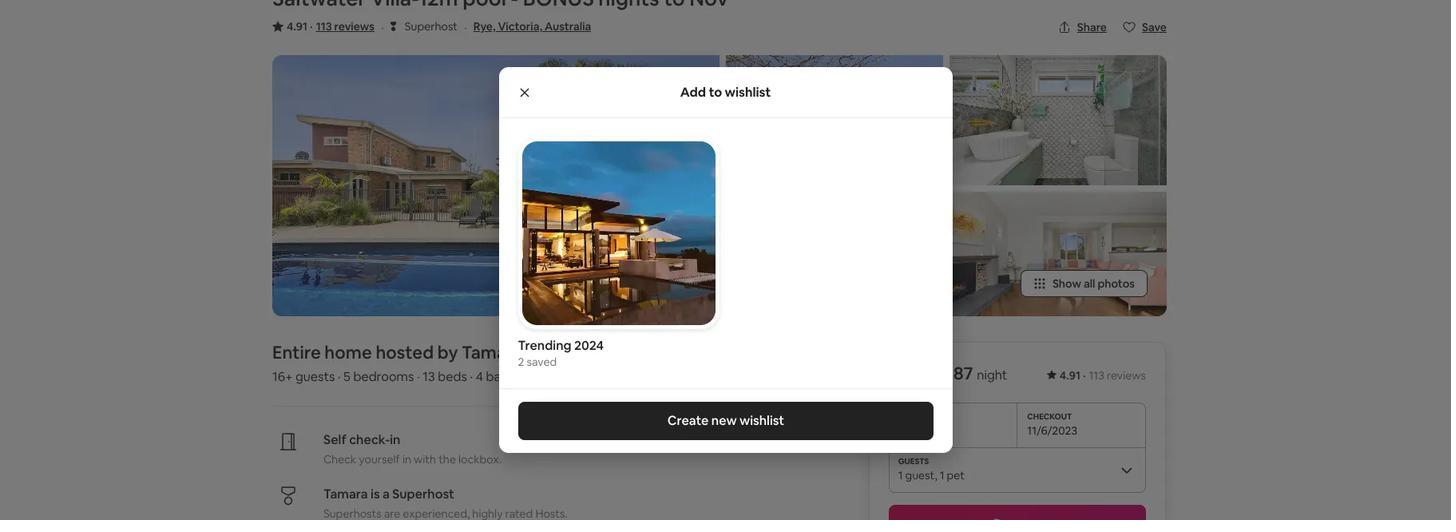 Task type: locate. For each thing, give the bounding box(es) containing it.
entire home hosted by tamara 16+ guests · 5 bedrooms · 13 beds · 4 baths
[[272, 341, 523, 385]]

show all photos button
[[1021, 270, 1148, 297]]

home
[[325, 341, 372, 363]]

0 vertical spatial wishlist
[[725, 84, 771, 100]]

new
[[711, 412, 737, 429]]

2024
[[575, 337, 604, 354]]

queen ensuite at rear image
[[950, 55, 1168, 186]]

all
[[1084, 276, 1096, 291]]

lockbox.
[[459, 452, 502, 466]]

add
[[681, 84, 706, 100]]

wishlist right new
[[740, 412, 784, 429]]

save
[[1143, 20, 1168, 34]]

superhost down with
[[393, 486, 455, 502]]

·
[[310, 19, 313, 34], [381, 19, 384, 36], [464, 19, 467, 36], [338, 368, 341, 385], [417, 368, 420, 385], [470, 368, 473, 385], [1084, 368, 1086, 382]]

tamara is a superhost
[[324, 486, 455, 502]]

self
[[324, 431, 347, 448]]

0 horizontal spatial reviews
[[334, 19, 375, 34]]

0 horizontal spatial in
[[390, 431, 401, 448]]

add to wishlist
[[681, 84, 771, 100]]

create new wishlist button
[[518, 402, 934, 440]]

create new wishlist
[[668, 412, 784, 429]]

in
[[390, 431, 401, 448], [403, 452, 412, 466]]

0 vertical spatial 4.91 · 113 reviews
[[287, 19, 375, 34]]

add to wishlist dialog
[[499, 67, 953, 453]]

show all photos
[[1053, 276, 1136, 291]]

4.91 · 113 reviews
[[287, 19, 375, 34], [1060, 368, 1147, 382]]

11/6/2023
[[1028, 423, 1078, 438]]

4.91 · 113 reviews up the 11/6/2023
[[1060, 368, 1147, 382]]

is
[[371, 486, 380, 502]]

superhost right 󰀃
[[405, 19, 458, 34]]

0 horizontal spatial 4.91
[[287, 19, 308, 34]]

by tamara
[[438, 341, 523, 363]]

wishlist inside button
[[740, 412, 784, 429]]

$587
[[934, 362, 974, 384]]

night
[[978, 366, 1008, 383]]

4
[[476, 368, 483, 385]]

1 horizontal spatial 4.91 · 113 reviews
[[1060, 368, 1147, 382]]

in up the yourself
[[390, 431, 401, 448]]

4.91 · 113 reviews left 󰀃
[[287, 19, 375, 34]]

reviews
[[334, 19, 375, 34], [1108, 368, 1147, 382]]

1 vertical spatial 4.91 · 113 reviews
[[1060, 368, 1147, 382]]

our gorgeous saltwater villa with 12m pool - gas heating option available! image
[[272, 55, 720, 316]]

saltwater villa - our home for you to enjoy image
[[726, 55, 944, 186]]

hosted
[[376, 341, 434, 363]]

1 horizontal spatial 113
[[1090, 368, 1105, 382]]

baths
[[486, 368, 519, 385]]

1 vertical spatial 4.91
[[1060, 368, 1081, 382]]

1 vertical spatial superhost
[[393, 486, 455, 502]]

113
[[316, 19, 332, 34], [1090, 368, 1105, 382]]

0 horizontal spatial 113
[[316, 19, 332, 34]]

trending 2024 2 saved
[[518, 337, 604, 369]]

yourself
[[359, 452, 400, 466]]

1 horizontal spatial reviews
[[1108, 368, 1147, 382]]

australia
[[545, 19, 592, 34]]

1 vertical spatial in
[[403, 452, 412, 466]]

rye, victoria, australia button
[[474, 17, 592, 36]]

0 horizontal spatial 4.91 · 113 reviews
[[287, 19, 375, 34]]

superhost
[[405, 19, 458, 34], [393, 486, 455, 502]]

$587 night
[[934, 362, 1008, 384]]

1 vertical spatial 113
[[1090, 368, 1105, 382]]

4.91 left 113 reviews button
[[287, 19, 308, 34]]

13
[[423, 368, 435, 385]]

4.91 up the 11/6/2023
[[1060, 368, 1081, 382]]

4.91
[[287, 19, 308, 34], [1060, 368, 1081, 382]]

wishlist right to
[[725, 84, 771, 100]]

wishlist
[[725, 84, 771, 100], [740, 412, 784, 429]]

check
[[324, 452, 357, 466]]

in left with
[[403, 452, 412, 466]]

save button
[[1117, 14, 1174, 41]]

1 vertical spatial wishlist
[[740, 412, 784, 429]]

share button
[[1052, 14, 1114, 41]]

5
[[344, 368, 351, 385]]

guests
[[296, 368, 335, 385]]

beds
[[438, 368, 467, 385]]



Task type: vqa. For each thing, say whether or not it's contained in the screenshot.
Share button on the right top of the page
yes



Task type: describe. For each thing, give the bounding box(es) containing it.
2
[[518, 355, 525, 369]]

tamara
[[324, 486, 368, 502]]

0 vertical spatial reviews
[[334, 19, 375, 34]]

to
[[709, 84, 723, 100]]

0 vertical spatial superhost
[[405, 19, 458, 34]]

1 horizontal spatial in
[[403, 452, 412, 466]]

wishlist for create new wishlist
[[740, 412, 784, 429]]

1 horizontal spatial 4.91
[[1060, 368, 1081, 382]]

󰀃
[[391, 18, 397, 34]]

11/1/2023
[[899, 423, 948, 438]]

photos
[[1098, 276, 1136, 291]]

1 vertical spatial reviews
[[1108, 368, 1147, 382]]

a
[[383, 486, 390, 502]]

self check-in check yourself in with the lockbox.
[[324, 431, 502, 466]]

check-
[[349, 431, 390, 448]]

trending
[[518, 337, 572, 354]]

share
[[1078, 20, 1108, 34]]

with
[[414, 452, 436, 466]]

create
[[668, 412, 709, 429]]

rye,
[[474, 19, 496, 34]]

bedrooms
[[354, 368, 414, 385]]

16+
[[272, 368, 293, 385]]

victoria,
[[498, 19, 543, 34]]

saltwater villa-12m pool - bonus nights to nov* image 5 image
[[950, 192, 1168, 316]]

entire
[[272, 341, 321, 363]]

· rye, victoria, australia
[[464, 19, 592, 36]]

0 vertical spatial 113
[[316, 19, 332, 34]]

wishlist for trending 2024, 2 saved group
[[518, 137, 720, 369]]

wishlist for add to wishlist
[[725, 84, 771, 100]]

saved
[[527, 355, 557, 369]]

0 vertical spatial 4.91
[[287, 19, 308, 34]]

113 reviews button
[[316, 18, 375, 34]]

0 vertical spatial in
[[390, 431, 401, 448]]

show
[[1053, 276, 1082, 291]]

the
[[439, 452, 456, 466]]



